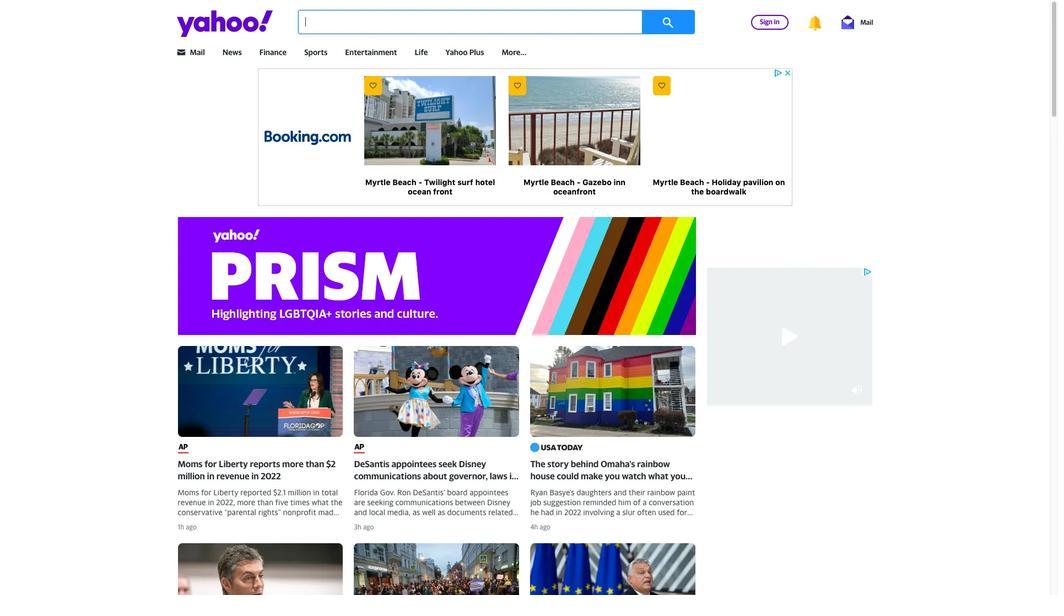 Task type: vqa. For each thing, say whether or not it's contained in the screenshot.
on within The two superpowers jointly announced on Wednesday they have agreed to a deal to rapidly increase the share of energy that comes from renewable sources and to reduce greenhouse gas emissions that cause global warming.
no



Task type: locate. For each thing, give the bounding box(es) containing it.
1 ago from the left
[[186, 523, 197, 531]]

1 vertical spatial mail link
[[190, 47, 205, 57]]

1 vertical spatial mail
[[190, 47, 205, 57]]

rainbow up "conversation"
[[647, 488, 675, 497]]

more... link
[[502, 47, 527, 57]]

involving
[[583, 508, 615, 517]]

to
[[546, 483, 555, 494]]

ago right 1h
[[186, 523, 197, 531]]

communications
[[354, 471, 421, 482]]

seek
[[439, 458, 457, 469]]

mail
[[861, 18, 873, 26], [190, 47, 205, 57]]

2022 inside ryan basye's daughters and their rainbow paint job suggestion reminded him of a conversation he had in 2022 involving a slur often used for gay men.
[[564, 508, 581, 517]]

you up paint
[[671, 471, 686, 482]]

reminded
[[583, 498, 616, 507]]

sports link
[[304, 47, 328, 57]]

story
[[548, 458, 569, 469]]

sign
[[760, 17, 773, 26]]

in right sign
[[774, 17, 780, 26]]

2 ago from the left
[[363, 523, 374, 531]]

in inside toolbar
[[774, 17, 780, 26]]

0 vertical spatial 2022
[[261, 471, 281, 482]]

rainbow inside ryan basye's daughters and their rainbow paint job suggestion reminded him of a conversation he had in 2022 involving a slur often used for gay men.
[[647, 488, 675, 497]]

1 horizontal spatial mail link
[[842, 15, 873, 29]]

0 horizontal spatial mail link
[[190, 47, 205, 57]]

in inside desantis appointees seek disney communications about governor, laws in fight over district
[[510, 471, 517, 482]]

0 horizontal spatial mail
[[190, 47, 205, 57]]

advertisement region
[[258, 68, 792, 206], [707, 268, 872, 406]]

conversation
[[649, 498, 694, 507]]

2022 inside moms for liberty reports more than $2 million in revenue in 2022
[[261, 471, 281, 482]]

you down omaha's
[[605, 471, 620, 482]]

0 horizontal spatial you
[[605, 471, 620, 482]]

0 horizontal spatial ago
[[186, 523, 197, 531]]

0 vertical spatial a
[[643, 498, 647, 507]]

liberty
[[219, 458, 248, 469]]

0 vertical spatial for
[[205, 458, 217, 469]]

desantis
[[354, 458, 390, 469]]

3h ago
[[354, 523, 374, 531]]

rainbow
[[637, 458, 670, 469], [647, 488, 675, 497]]

main content containing moms for liberty reports more than $2 million in revenue in 2022
[[172, 217, 701, 595]]

for right moms
[[205, 458, 217, 469]]

for down "conversation"
[[677, 508, 687, 517]]

the story behind omaha's rainbow house could make you watch what you say to your neighbors
[[531, 458, 686, 494]]

2 horizontal spatial ago
[[540, 523, 551, 531]]

governor,
[[449, 471, 488, 482]]

reports
[[250, 458, 280, 469]]

1 vertical spatial for
[[677, 508, 687, 517]]

disney
[[459, 458, 486, 469]]

fight
[[354, 483, 373, 494]]

for inside moms for liberty reports more than $2 million in revenue in 2022
[[205, 458, 217, 469]]

0 vertical spatial mail
[[861, 18, 873, 26]]

mail link
[[842, 15, 873, 29], [190, 47, 205, 57]]

2022
[[261, 471, 281, 482], [564, 508, 581, 517]]

1 vertical spatial 2022
[[564, 508, 581, 517]]

ago for the story behind omaha's rainbow house could make you watch what you say to your neighbors
[[540, 523, 551, 531]]

0 vertical spatial rainbow
[[637, 458, 670, 469]]

in right million
[[207, 471, 214, 482]]

finance link
[[260, 47, 287, 57]]

0 horizontal spatial a
[[617, 508, 621, 517]]

0 horizontal spatial 2022
[[261, 471, 281, 482]]

had
[[541, 508, 554, 517]]

the
[[531, 458, 546, 469]]

him
[[618, 498, 631, 507]]

daughters
[[577, 488, 612, 497]]

for inside ryan basye's daughters and their rainbow paint job suggestion reminded him of a conversation he had in 2022 involving a slur often used for gay men.
[[677, 508, 687, 517]]

1 horizontal spatial mail
[[861, 18, 873, 26]]

yahoo plus link
[[446, 47, 484, 57]]

desantis appointees seek disney communications about governor, laws in fight over district link
[[354, 346, 520, 518]]

rainbow up the what
[[637, 458, 670, 469]]

basye's
[[550, 488, 575, 497]]

in right laws at the bottom of the page
[[510, 471, 517, 482]]

for
[[205, 458, 217, 469], [677, 508, 687, 517]]

1h ago
[[178, 523, 197, 531]]

rainbow inside the story behind omaha's rainbow house could make you watch what you say to your neighbors
[[637, 458, 670, 469]]

0 horizontal spatial for
[[205, 458, 217, 469]]

ago for moms for liberty reports more than $2 million in revenue in 2022
[[186, 523, 197, 531]]

what
[[648, 471, 669, 482]]

suggestion
[[544, 498, 581, 507]]

3 ago from the left
[[540, 523, 551, 531]]

main content
[[172, 217, 701, 595]]

yahoo
[[446, 47, 468, 57]]

entertainment
[[345, 47, 397, 57]]

your
[[557, 483, 576, 494]]

2022 down 'suggestion'
[[564, 508, 581, 517]]

job
[[531, 498, 542, 507]]

make
[[581, 471, 603, 482]]

million
[[178, 471, 205, 482]]

ago right 3h
[[363, 523, 374, 531]]

2022 down reports
[[261, 471, 281, 482]]

of
[[633, 498, 641, 507]]

a left slur
[[617, 508, 621, 517]]

in
[[774, 17, 780, 26], [207, 471, 214, 482], [251, 471, 259, 482], [510, 471, 517, 482], [556, 508, 562, 517]]

1 horizontal spatial ago
[[363, 523, 374, 531]]

ago
[[186, 523, 197, 531], [363, 523, 374, 531], [540, 523, 551, 531]]

1 vertical spatial rainbow
[[647, 488, 675, 497]]

ago for desantis appointees seek disney communications about governor, laws in fight over district
[[363, 523, 374, 531]]

you
[[605, 471, 620, 482], [671, 471, 686, 482]]

usa today image
[[531, 441, 583, 453]]

1 horizontal spatial you
[[671, 471, 686, 482]]

entertainment link
[[345, 47, 397, 57]]

in down 'suggestion'
[[556, 508, 562, 517]]

ago right 4h
[[540, 523, 551, 531]]

3h
[[354, 523, 362, 531]]

toolbar
[[734, 13, 873, 31]]

he
[[531, 508, 539, 517]]

a
[[643, 498, 647, 507], [617, 508, 621, 517]]

a right of
[[643, 498, 647, 507]]

4h ago
[[531, 523, 551, 531]]

their
[[629, 488, 645, 497]]

sports
[[304, 47, 328, 57]]

1 horizontal spatial for
[[677, 508, 687, 517]]

1 vertical spatial a
[[617, 508, 621, 517]]

sign in
[[760, 17, 780, 26]]

0 vertical spatial mail link
[[842, 15, 873, 29]]

laws
[[490, 471, 508, 482]]

1 horizontal spatial 2022
[[564, 508, 581, 517]]

1 horizontal spatial a
[[643, 498, 647, 507]]



Task type: describe. For each thing, give the bounding box(es) containing it.
neighbors
[[577, 483, 618, 494]]

the story behind omaha's rainbow house could make you watch what you say to your neighbors link
[[531, 346, 696, 518]]

about
[[423, 471, 447, 482]]

ryan
[[531, 488, 548, 497]]

over
[[375, 483, 394, 494]]

moms for liberty reports more than $2 million in revenue in 2022
[[178, 458, 336, 482]]

revenue
[[216, 471, 250, 482]]

more...
[[502, 47, 527, 57]]

paint
[[677, 488, 695, 497]]

slur
[[623, 508, 635, 517]]

1h
[[178, 523, 184, 531]]

used
[[658, 508, 675, 517]]

life link
[[415, 47, 428, 57]]

mail inside toolbar
[[861, 18, 873, 26]]

say
[[531, 483, 544, 494]]

moms
[[178, 458, 203, 469]]

sign in link
[[751, 15, 789, 29]]

desantis appointees seek disney communications about governor, laws in fight over district
[[354, 458, 517, 494]]

house
[[531, 471, 555, 482]]

news
[[223, 47, 242, 57]]

moms for liberty reports more than $2 million in revenue in 2022 link
[[178, 346, 343, 518]]

yahoo plus
[[446, 47, 484, 57]]

watch
[[622, 471, 646, 482]]

Search query text field
[[298, 10, 679, 34]]

2 you from the left
[[671, 471, 686, 482]]

gay
[[531, 518, 543, 527]]

often
[[637, 508, 656, 517]]

ryan basye's daughters and their rainbow paint job suggestion reminded him of a conversation he had in 2022 involving a slur often used for gay men.
[[531, 488, 695, 527]]

could
[[557, 471, 579, 482]]

men.
[[545, 518, 562, 527]]

toolbar containing sign in
[[734, 13, 873, 31]]

associated press image
[[354, 441, 365, 453]]

associated press image
[[178, 441, 188, 453]]

news link
[[223, 47, 242, 57]]

district
[[396, 483, 425, 494]]

more
[[282, 458, 304, 469]]

appointees
[[392, 458, 437, 469]]

new!
[[679, 10, 695, 19]]

plus
[[469, 47, 484, 57]]

life
[[415, 47, 428, 57]]

finance
[[260, 47, 287, 57]]

behind
[[571, 458, 599, 469]]

1 vertical spatial advertisement region
[[707, 268, 872, 406]]

1 you from the left
[[605, 471, 620, 482]]

in inside ryan basye's daughters and their rainbow paint job suggestion reminded him of a conversation he had in 2022 involving a slur often used for gay men.
[[556, 508, 562, 517]]

omaha's
[[601, 458, 635, 469]]

New! search field
[[298, 10, 695, 34]]

$2
[[326, 458, 336, 469]]

than
[[306, 458, 324, 469]]

4h
[[531, 523, 538, 531]]

and
[[614, 488, 627, 497]]

in down reports
[[251, 471, 259, 482]]

0 vertical spatial advertisement region
[[258, 68, 792, 206]]



